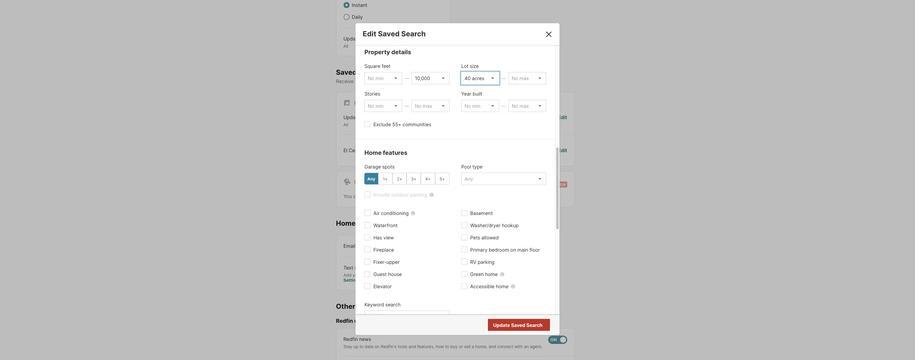 Task type: vqa. For each thing, say whether or not it's contained in the screenshot.
1,626 SQ FT
no



Task type: locate. For each thing, give the bounding box(es) containing it.
keyword
[[365, 302, 384, 308]]

your up settings
[[353, 273, 362, 278]]

1
[[377, 148, 379, 154]]

news
[[360, 337, 372, 343]]

1 vertical spatial search
[[527, 323, 543, 329]]

bedroom
[[489, 248, 510, 253]]

home
[[486, 272, 498, 278], [496, 284, 509, 290]]

redfin inside redfin news stay up to date on redfin's tools and features, how to buy or sell a home, and connect with an agent.
[[344, 337, 358, 343]]

1 horizontal spatial search
[[455, 79, 470, 85]]

Instant radio
[[344, 2, 350, 8]]

1 vertical spatial redfin
[[344, 337, 358, 343]]

redfin down other
[[336, 319, 353, 325]]

1 vertical spatial your
[[353, 273, 362, 278]]

communities
[[403, 122, 432, 128]]

add your phone number in
[[344, 273, 397, 278]]

0 vertical spatial edit button
[[559, 114, 568, 128]]

edit inside dialog
[[363, 30, 377, 38]]

search inside button
[[527, 323, 543, 329]]

1 vertical spatial home
[[496, 284, 509, 290]]

0 vertical spatial update
[[344, 36, 360, 42]]

0 vertical spatial parking
[[411, 192, 427, 198]]

year
[[462, 91, 472, 97]]

settings
[[344, 278, 361, 283]]

stay
[[344, 345, 353, 350]]

for for for sale
[[355, 100, 364, 106]]

1 horizontal spatial search
[[527, 323, 543, 329]]

1 vertical spatial on
[[511, 248, 517, 253]]

update types all down for sale
[[344, 115, 374, 128]]

preferred
[[433, 79, 454, 85]]

other emails
[[336, 303, 379, 311]]

text
[[344, 265, 353, 271]]

1 vertical spatial home
[[336, 220, 356, 228]]

redfin's
[[381, 345, 397, 350]]

no
[[519, 323, 525, 329]]

1 horizontal spatial searches
[[394, 194, 415, 200]]

size
[[470, 63, 479, 69]]

update left "no"
[[494, 323, 510, 329]]

pets
[[471, 235, 481, 241]]

buy
[[451, 345, 458, 350]]

home,
[[476, 345, 488, 350]]

2+
[[397, 177, 403, 182]]

5+ radio
[[436, 173, 450, 185]]

redfin news stay up to date on redfin's tools and features, how to buy or sell a home, and connect with an agent.
[[344, 337, 543, 350]]

search for update saved search
[[527, 323, 543, 329]]

accessible
[[471, 284, 495, 290]]

account settings link
[[344, 273, 415, 283]]

garage spots
[[365, 164, 395, 170]]

4+ radio
[[421, 173, 436, 185]]

based
[[399, 79, 413, 85]]

0 horizontal spatial and
[[409, 345, 416, 350]]

for left the sale
[[355, 100, 364, 106]]

home tours
[[336, 220, 375, 228]]

for
[[355, 100, 364, 106], [355, 179, 364, 185]]

all down daily 'option' at the left top of page
[[344, 44, 349, 49]]

for
[[453, 194, 459, 200]]

2 update types all from the top
[[344, 115, 374, 128]]

1 types from the top
[[362, 36, 374, 42]]

redfin up stay
[[344, 337, 358, 343]]

can
[[354, 194, 362, 200]]

option group containing any
[[365, 173, 450, 185]]

filters.
[[472, 79, 486, 85]]

0 horizontal spatial searches
[[359, 68, 390, 77]]

searches up notifications
[[359, 68, 390, 77]]

update types all up the property
[[344, 36, 374, 49]]

1 vertical spatial edit
[[559, 115, 568, 121]]

search up details
[[402, 30, 426, 38]]

in
[[393, 273, 396, 278]]

elevator
[[374, 284, 392, 290]]

year built
[[462, 91, 483, 97]]

for left rent
[[355, 179, 364, 185]]

saved inside saved searches receive timely notifications based on your preferred search filters.
[[336, 68, 357, 77]]

2 for from the top
[[355, 179, 364, 185]]

instant
[[352, 2, 368, 8]]

list box
[[365, 72, 403, 84], [412, 72, 450, 84], [462, 72, 499, 84], [509, 72, 547, 84], [365, 100, 403, 112], [412, 100, 450, 112], [462, 100, 499, 112], [509, 100, 547, 112], [462, 173, 547, 185]]

on right the based
[[415, 79, 420, 85]]

update down daily 'option' at the left top of page
[[344, 36, 360, 42]]

0 horizontal spatial to
[[360, 345, 364, 350]]

parking down 3+ option
[[411, 192, 427, 198]]

1 vertical spatial searches
[[394, 194, 415, 200]]

0 vertical spatial update types all
[[344, 36, 374, 49]]

0 horizontal spatial parking
[[411, 192, 427, 198]]

0 vertical spatial all
[[344, 44, 349, 49]]

1 and from the left
[[409, 345, 416, 350]]

has
[[374, 235, 383, 241]]

1 vertical spatial types
[[362, 115, 374, 121]]

0 vertical spatial searches
[[359, 68, 390, 77]]

1 horizontal spatial your
[[422, 79, 432, 85]]

fixer-
[[374, 260, 387, 266]]

built
[[473, 91, 483, 97]]

0 horizontal spatial home
[[336, 220, 356, 228]]

no results
[[519, 323, 542, 329]]

None checkbox
[[549, 336, 568, 345]]

1 vertical spatial for
[[355, 179, 364, 185]]

0 horizontal spatial search
[[402, 30, 426, 38]]

home right the accessible
[[496, 284, 509, 290]]

home for home tours
[[336, 220, 356, 228]]

and right "tools"
[[409, 345, 416, 350]]

1 vertical spatial parking
[[478, 260, 495, 266]]

property details
[[365, 49, 412, 56]]

parking up green home
[[478, 260, 495, 266]]

on for news
[[375, 345, 380, 350]]

0 vertical spatial home
[[365, 150, 382, 157]]

el cerrito test 1
[[344, 148, 379, 154]]

option group
[[365, 173, 450, 185]]

1 vertical spatial edit button
[[559, 147, 568, 154]]

saved searches receive timely notifications based on your preferred search filters.
[[336, 68, 486, 85]]

edit
[[363, 30, 377, 38], [559, 115, 568, 121], [559, 148, 568, 154]]

air conditioning
[[374, 211, 409, 217]]

home up garage
[[365, 150, 382, 157]]

on inside saved searches receive timely notifications based on your preferred search filters.
[[415, 79, 420, 85]]

to left buy
[[446, 345, 450, 350]]

searches left the while
[[394, 194, 415, 200]]

edit saved search element
[[363, 30, 538, 38]]

2 horizontal spatial on
[[511, 248, 517, 253]]

on left main
[[511, 248, 517, 253]]

search
[[402, 30, 426, 38], [527, 323, 543, 329]]

floor
[[530, 248, 540, 253]]

all up el
[[344, 122, 349, 128]]

on right date
[[375, 345, 380, 350]]

2 vertical spatial on
[[375, 345, 380, 350]]

1 horizontal spatial to
[[446, 345, 450, 350]]

0 vertical spatial home
[[486, 272, 498, 278]]

basement
[[471, 211, 493, 217]]

e.g. office, balcony, modern text field
[[368, 315, 447, 321]]

search right "no"
[[527, 323, 543, 329]]

green
[[471, 272, 484, 278]]

for for for rent
[[355, 179, 364, 185]]

to right up
[[360, 345, 364, 350]]

— for square feet
[[405, 76, 409, 81]]

saved inside button
[[512, 323, 526, 329]]

or
[[459, 345, 463, 350]]

0 vertical spatial your
[[422, 79, 432, 85]]

0 horizontal spatial on
[[375, 345, 380, 350]]

5+
[[440, 177, 445, 182]]

search for edit saved search
[[402, 30, 426, 38]]

search up e.g. office, balcony, modern text field
[[386, 302, 401, 308]]

types up the property
[[362, 36, 374, 42]]

features,
[[418, 345, 435, 350]]

0 vertical spatial search
[[402, 30, 426, 38]]

search inside saved searches receive timely notifications based on your preferred search filters.
[[455, 79, 470, 85]]

1 for from the top
[[355, 100, 364, 106]]

stories
[[365, 91, 381, 97]]

0 vertical spatial for
[[355, 100, 364, 106]]

1 vertical spatial search
[[386, 302, 401, 308]]

update down for sale
[[344, 115, 360, 121]]

for rent
[[355, 179, 378, 185]]

on
[[415, 79, 420, 85], [511, 248, 517, 253], [375, 345, 380, 350]]

0 vertical spatial redfin
[[336, 319, 353, 325]]

account
[[397, 273, 415, 278]]

types down for sale
[[362, 115, 374, 121]]

number
[[376, 273, 392, 278]]

1 vertical spatial update types all
[[344, 115, 374, 128]]

0 horizontal spatial search
[[386, 302, 401, 308]]

redfin for redfin news stay up to date on redfin's tools and features, how to buy or sell a home, and connect with an agent.
[[344, 337, 358, 343]]

3+
[[411, 177, 417, 182]]

home inside edit saved search dialog
[[365, 150, 382, 157]]

1 vertical spatial all
[[344, 122, 349, 128]]

redfin
[[336, 319, 353, 325], [344, 337, 358, 343]]

and right home,
[[489, 345, 497, 350]]

0 vertical spatial types
[[362, 36, 374, 42]]

on for searches
[[415, 79, 420, 85]]

0 vertical spatial edit
[[363, 30, 377, 38]]

search
[[455, 79, 470, 85], [386, 302, 401, 308]]

pool
[[462, 164, 472, 170]]

0 vertical spatial on
[[415, 79, 420, 85]]

1 horizontal spatial on
[[415, 79, 420, 85]]

2 vertical spatial update
[[494, 323, 510, 329]]

search inside edit saved search dialog
[[386, 302, 401, 308]]

2 all from the top
[[344, 122, 349, 128]]

home left tours
[[336, 220, 356, 228]]

to
[[360, 345, 364, 350], [446, 345, 450, 350]]

on inside redfin news stay up to date on redfin's tools and features, how to buy or sell a home, and connect with an agent.
[[375, 345, 380, 350]]

include outdoor parking
[[374, 192, 427, 198]]

test
[[366, 148, 376, 154]]

waterfront
[[374, 223, 398, 229]]

el
[[344, 148, 348, 154]]

0 vertical spatial search
[[455, 79, 470, 85]]

home up the accessible home
[[486, 272, 498, 278]]

1 horizontal spatial home
[[365, 150, 382, 157]]

all
[[344, 44, 349, 49], [344, 122, 349, 128]]

1 horizontal spatial and
[[489, 345, 497, 350]]

2 vertical spatial edit
[[559, 148, 568, 154]]

how
[[436, 345, 444, 350]]

edit button
[[559, 114, 568, 128], [559, 147, 568, 154]]

you can create saved searches while searching for
[[344, 194, 460, 200]]

your left preferred
[[422, 79, 432, 85]]

search up 'year'
[[455, 79, 470, 85]]

redfin updates
[[336, 319, 376, 325]]

home for home features
[[365, 150, 382, 157]]



Task type: describe. For each thing, give the bounding box(es) containing it.
create
[[363, 194, 377, 200]]

2 edit button from the top
[[559, 147, 568, 154]]

square feet
[[365, 63, 391, 69]]

green home
[[471, 272, 498, 278]]

features
[[383, 150, 408, 157]]

results
[[527, 323, 542, 329]]

— for lot size
[[502, 76, 506, 81]]

exclude
[[374, 122, 391, 128]]

updates
[[355, 319, 376, 325]]

view
[[384, 235, 394, 241]]

update saved search button
[[488, 320, 551, 332]]

— for stories
[[405, 104, 409, 109]]

searching
[[429, 194, 451, 200]]

4+
[[426, 177, 431, 182]]

option group inside edit saved search dialog
[[365, 173, 450, 185]]

2 to from the left
[[446, 345, 450, 350]]

conditioning
[[381, 211, 409, 217]]

tools
[[398, 345, 408, 350]]

lot size
[[462, 63, 479, 69]]

square
[[365, 63, 381, 69]]

property
[[365, 49, 390, 56]]

(sms)
[[355, 265, 369, 271]]

an
[[525, 345, 529, 350]]

exclude 55+ communities
[[374, 122, 432, 128]]

other
[[336, 303, 356, 311]]

allowed
[[482, 235, 499, 241]]

emails
[[357, 303, 379, 311]]

edit saved search
[[363, 30, 426, 38]]

1 edit button from the top
[[559, 114, 568, 128]]

account settings
[[344, 273, 415, 283]]

fixer-upper
[[374, 260, 400, 266]]

1 all from the top
[[344, 44, 349, 49]]

edit saved search dialog
[[356, 23, 560, 339]]

Any radio
[[365, 173, 379, 185]]

0 horizontal spatial your
[[353, 273, 362, 278]]

update saved search
[[494, 323, 543, 329]]

receive
[[336, 79, 354, 85]]

1+
[[383, 177, 388, 182]]

agent.
[[531, 345, 543, 350]]

daily
[[352, 14, 363, 20]]

feet
[[382, 63, 391, 69]]

rv parking
[[471, 260, 495, 266]]

home for green home
[[486, 272, 498, 278]]

fireplace
[[374, 248, 394, 253]]

while
[[416, 194, 428, 200]]

has view
[[374, 235, 394, 241]]

phone
[[363, 273, 375, 278]]

home for accessible home
[[496, 284, 509, 290]]

notifications
[[370, 79, 398, 85]]

sale
[[365, 100, 377, 106]]

you
[[344, 194, 352, 200]]

1 to from the left
[[360, 345, 364, 350]]

details
[[392, 49, 412, 56]]

include
[[374, 192, 390, 198]]

spots
[[383, 164, 395, 170]]

no results button
[[512, 320, 550, 332]]

sell
[[465, 345, 471, 350]]

1+ radio
[[378, 173, 393, 185]]

2+ radio
[[393, 173, 407, 185]]

2 and from the left
[[489, 345, 497, 350]]

timely
[[355, 79, 369, 85]]

guest
[[374, 272, 387, 278]]

hookup
[[502, 223, 519, 229]]

1 horizontal spatial parking
[[478, 260, 495, 266]]

pool type
[[462, 164, 483, 170]]

redfin for redfin updates
[[336, 319, 353, 325]]

keyword search
[[365, 302, 401, 308]]

searches inside saved searches receive timely notifications based on your preferred search filters.
[[359, 68, 390, 77]]

3+ radio
[[407, 173, 421, 185]]

2 types from the top
[[362, 115, 374, 121]]

air
[[374, 211, 380, 217]]

on inside edit saved search dialog
[[511, 248, 517, 253]]

for sale
[[355, 100, 377, 106]]

55+
[[393, 122, 402, 128]]

home features
[[365, 150, 408, 157]]

accessible home
[[471, 284, 509, 290]]

update inside button
[[494, 323, 510, 329]]

primary
[[471, 248, 488, 253]]

add
[[344, 273, 352, 278]]

garage
[[365, 164, 381, 170]]

pets allowed
[[471, 235, 499, 241]]

house
[[388, 272, 402, 278]]

1 vertical spatial update
[[344, 115, 360, 121]]

up
[[354, 345, 359, 350]]

washer/dryer
[[471, 223, 501, 229]]

a
[[472, 345, 475, 350]]

with
[[515, 345, 523, 350]]

your inside saved searches receive timely notifications based on your preferred search filters.
[[422, 79, 432, 85]]

tours
[[358, 220, 375, 228]]

date
[[365, 345, 374, 350]]

Daily radio
[[344, 14, 350, 20]]

1 update types all from the top
[[344, 36, 374, 49]]

lot
[[462, 63, 469, 69]]

— for year built
[[502, 104, 506, 109]]

guest house
[[374, 272, 402, 278]]



